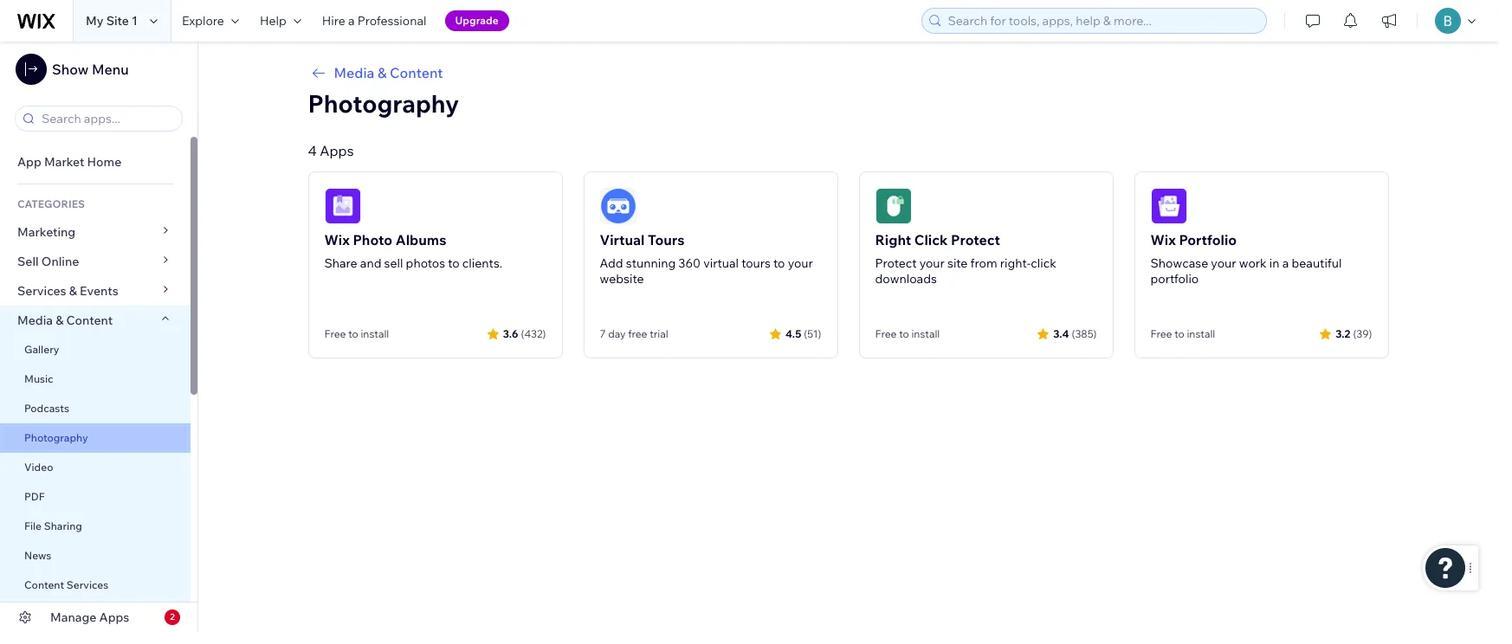 Task type: describe. For each thing, give the bounding box(es) containing it.
(432)
[[521, 327, 546, 340]]

right click protect protect your site from right-click downloads
[[875, 231, 1056, 287]]

events
[[80, 283, 118, 299]]

wix for wix portfolio
[[1151, 231, 1176, 249]]

photos
[[406, 255, 445, 271]]

virtual
[[600, 231, 645, 249]]

services & events link
[[0, 276, 191, 306]]

share
[[324, 255, 357, 271]]

hire a professional link
[[312, 0, 437, 42]]

to for wix portfolio
[[1175, 327, 1185, 340]]

marketing link
[[0, 217, 191, 247]]

site
[[106, 13, 129, 29]]

sharing
[[44, 520, 82, 533]]

1 vertical spatial media & content link
[[0, 306, 191, 335]]

2
[[170, 611, 175, 623]]

portfolio
[[1179, 231, 1237, 249]]

free for wix photo albums
[[324, 327, 346, 340]]

sell
[[384, 255, 403, 271]]

photography inside sidebar element
[[24, 431, 88, 444]]

right
[[875, 231, 911, 249]]

and
[[360, 255, 381, 271]]

video link
[[0, 453, 191, 482]]

& for media & content link to the bottom
[[56, 313, 64, 328]]

right click protect logo image
[[875, 188, 912, 224]]

apps for 4 apps
[[320, 142, 354, 159]]

work
[[1239, 255, 1267, 271]]

home
[[87, 154, 122, 170]]

free for wix portfolio
[[1151, 327, 1172, 340]]

gallery
[[24, 343, 59, 356]]

2 vertical spatial content
[[24, 579, 64, 592]]

tours
[[648, 231, 685, 249]]

show menu button
[[16, 54, 129, 85]]

photo
[[353, 231, 392, 249]]

showcase
[[1151, 255, 1208, 271]]

downloads
[[875, 271, 937, 287]]

3.2
[[1336, 327, 1351, 340]]

pdf
[[24, 490, 45, 503]]

360
[[678, 255, 701, 271]]

(385)
[[1072, 327, 1097, 340]]

free to install for portfolio
[[1151, 327, 1215, 340]]

1
[[132, 13, 138, 29]]

help
[[260, 13, 286, 29]]

market
[[44, 154, 84, 170]]

a inside wix portfolio showcase your work in a beautiful portfolio
[[1282, 255, 1289, 271]]

photography link
[[0, 424, 191, 453]]

your inside wix portfolio showcase your work in a beautiful portfolio
[[1211, 255, 1236, 271]]

music link
[[0, 365, 191, 394]]

your inside right click protect protect your site from right-click downloads
[[920, 255, 945, 271]]

media & content inside sidebar element
[[17, 313, 113, 328]]

site
[[947, 255, 968, 271]]

virtual tours logo image
[[600, 188, 636, 224]]

0 vertical spatial photography
[[308, 88, 459, 119]]

tours
[[741, 255, 771, 271]]

to for right click protect
[[899, 327, 909, 340]]

content services
[[24, 579, 108, 592]]

beautiful
[[1292, 255, 1342, 271]]

to inside wix photo albums share and sell photos to clients.
[[448, 255, 460, 271]]

trial
[[650, 327, 668, 340]]

4.5 (51)
[[786, 327, 821, 340]]

manage
[[50, 610, 97, 625]]

3.4
[[1053, 327, 1069, 340]]

online
[[41, 254, 79, 269]]

my site 1
[[86, 13, 138, 29]]

virtual tours add stunning 360 virtual tours to your website
[[600, 231, 813, 287]]

show menu
[[52, 61, 129, 78]]

app market home link
[[0, 147, 191, 177]]

podcasts
[[24, 402, 69, 415]]

categories
[[17, 197, 85, 210]]

content services link
[[0, 571, 191, 600]]

right-
[[1000, 255, 1031, 271]]

music
[[24, 372, 53, 385]]

3.6 (432)
[[503, 327, 546, 340]]

help button
[[249, 0, 312, 42]]

show
[[52, 61, 89, 78]]

1 horizontal spatial media & content
[[334, 64, 443, 81]]

4
[[308, 142, 317, 159]]

1 vertical spatial protect
[[875, 255, 917, 271]]

stunning
[[626, 255, 676, 271]]

hire a professional
[[322, 13, 427, 29]]

pdf link
[[0, 482, 191, 512]]

wix portfolio logo image
[[1151, 188, 1187, 224]]



Task type: vqa. For each thing, say whether or not it's contained in the screenshot.
right &
yes



Task type: locate. For each thing, give the bounding box(es) containing it.
2 horizontal spatial install
[[1187, 327, 1215, 340]]

media & content link
[[308, 62, 1389, 83], [0, 306, 191, 335]]

0 horizontal spatial install
[[361, 327, 389, 340]]

0 horizontal spatial media & content link
[[0, 306, 191, 335]]

your down portfolio
[[1211, 255, 1236, 271]]

1 wix from the left
[[324, 231, 350, 249]]

0 horizontal spatial protect
[[875, 255, 917, 271]]

1 vertical spatial &
[[69, 283, 77, 299]]

media & content down services & events
[[17, 313, 113, 328]]

0 vertical spatial protect
[[951, 231, 1000, 249]]

1 vertical spatial services
[[66, 579, 108, 592]]

to down downloads
[[899, 327, 909, 340]]

Search for tools, apps, help & more... field
[[943, 9, 1261, 33]]

7
[[600, 327, 606, 340]]

photography down "podcasts"
[[24, 431, 88, 444]]

services down the news link
[[66, 579, 108, 592]]

install for protect
[[911, 327, 940, 340]]

podcasts link
[[0, 394, 191, 424]]

7 day free trial
[[600, 327, 668, 340]]

& left events at the top left of page
[[69, 283, 77, 299]]

2 horizontal spatial your
[[1211, 255, 1236, 271]]

0 horizontal spatial media
[[17, 313, 53, 328]]

services down sell online
[[17, 283, 66, 299]]

to down the share
[[348, 327, 358, 340]]

free to install down the portfolio
[[1151, 327, 1215, 340]]

your
[[788, 255, 813, 271], [920, 255, 945, 271], [1211, 255, 1236, 271]]

to inside 'virtual tours add stunning 360 virtual tours to your website'
[[773, 255, 785, 271]]

2 horizontal spatial free to install
[[1151, 327, 1215, 340]]

1 your from the left
[[788, 255, 813, 271]]

0 horizontal spatial free to install
[[324, 327, 389, 340]]

apps for manage apps
[[99, 610, 129, 625]]

your down click
[[920, 255, 945, 271]]

sidebar element
[[0, 42, 198, 632]]

marketing
[[17, 224, 76, 240]]

0 horizontal spatial content
[[24, 579, 64, 592]]

1 vertical spatial media
[[17, 313, 53, 328]]

content up "gallery" link
[[66, 313, 113, 328]]

1 horizontal spatial &
[[69, 283, 77, 299]]

apps down content services link
[[99, 610, 129, 625]]

app
[[17, 154, 41, 170]]

news
[[24, 549, 51, 562]]

day
[[608, 327, 626, 340]]

free to install down downloads
[[875, 327, 940, 340]]

free down the portfolio
[[1151, 327, 1172, 340]]

a
[[348, 13, 355, 29], [1282, 255, 1289, 271]]

0 vertical spatial media & content link
[[308, 62, 1389, 83]]

virtual
[[703, 255, 739, 271]]

3 free to install from the left
[[1151, 327, 1215, 340]]

explore
[[182, 13, 224, 29]]

website
[[600, 271, 644, 287]]

3 free from the left
[[1151, 327, 1172, 340]]

news link
[[0, 541, 191, 571]]

1 vertical spatial apps
[[99, 610, 129, 625]]

apps right the 4
[[320, 142, 354, 159]]

0 vertical spatial media & content
[[334, 64, 443, 81]]

media down hire a professional link on the left top of the page
[[334, 64, 374, 81]]

1 horizontal spatial content
[[66, 313, 113, 328]]

menu
[[92, 61, 129, 78]]

video
[[24, 461, 53, 474]]

wix for wix photo albums
[[324, 231, 350, 249]]

0 vertical spatial &
[[378, 64, 387, 81]]

free to install for photo
[[324, 327, 389, 340]]

0 horizontal spatial a
[[348, 13, 355, 29]]

click
[[914, 231, 948, 249]]

protect up from on the right
[[951, 231, 1000, 249]]

1 horizontal spatial wix
[[1151, 231, 1176, 249]]

photography
[[308, 88, 459, 119], [24, 431, 88, 444]]

to right tours
[[773, 255, 785, 271]]

a right in
[[1282, 255, 1289, 271]]

0 vertical spatial media
[[334, 64, 374, 81]]

2 vertical spatial &
[[56, 313, 64, 328]]

3 your from the left
[[1211, 255, 1236, 271]]

0 horizontal spatial &
[[56, 313, 64, 328]]

2 horizontal spatial &
[[378, 64, 387, 81]]

1 vertical spatial photography
[[24, 431, 88, 444]]

content down the news
[[24, 579, 64, 592]]

your right tours
[[788, 255, 813, 271]]

install
[[361, 327, 389, 340], [911, 327, 940, 340], [1187, 327, 1215, 340]]

clients.
[[462, 255, 502, 271]]

3.6
[[503, 327, 518, 340]]

0 vertical spatial a
[[348, 13, 355, 29]]

3 install from the left
[[1187, 327, 1215, 340]]

wix
[[324, 231, 350, 249], [1151, 231, 1176, 249]]

media & content down professional
[[334, 64, 443, 81]]

2 horizontal spatial content
[[390, 64, 443, 81]]

free to install
[[324, 327, 389, 340], [875, 327, 940, 340], [1151, 327, 1215, 340]]

gallery link
[[0, 335, 191, 365]]

sell online
[[17, 254, 79, 269]]

to down the portfolio
[[1175, 327, 1185, 340]]

app market home
[[17, 154, 122, 170]]

media up gallery
[[17, 313, 53, 328]]

0 vertical spatial apps
[[320, 142, 354, 159]]

free down the share
[[324, 327, 346, 340]]

0 horizontal spatial your
[[788, 255, 813, 271]]

3.4 (385)
[[1053, 327, 1097, 340]]

services
[[17, 283, 66, 299], [66, 579, 108, 592]]

Search apps... field
[[36, 107, 177, 131]]

protect down right
[[875, 255, 917, 271]]

from
[[971, 255, 997, 271]]

portfolio
[[1151, 271, 1199, 287]]

free
[[628, 327, 647, 340]]

4 apps
[[308, 142, 354, 159]]

wix inside wix photo albums share and sell photos to clients.
[[324, 231, 350, 249]]

1 horizontal spatial apps
[[320, 142, 354, 159]]

& for services & events link
[[69, 283, 77, 299]]

sell
[[17, 254, 39, 269]]

1 free to install from the left
[[324, 327, 389, 340]]

professional
[[357, 13, 427, 29]]

free to install for click
[[875, 327, 940, 340]]

apps
[[320, 142, 354, 159], [99, 610, 129, 625]]

albums
[[396, 231, 446, 249]]

to for wix photo albums
[[348, 327, 358, 340]]

0 horizontal spatial apps
[[99, 610, 129, 625]]

wix photo albums share and sell photos to clients.
[[324, 231, 502, 271]]

wix inside wix portfolio showcase your work in a beautiful portfolio
[[1151, 231, 1176, 249]]

0 horizontal spatial free
[[324, 327, 346, 340]]

3.2 (39)
[[1336, 327, 1372, 340]]

0 horizontal spatial media & content
[[17, 313, 113, 328]]

(39)
[[1353, 327, 1372, 340]]

1 horizontal spatial protect
[[951, 231, 1000, 249]]

upgrade
[[455, 14, 499, 27]]

my
[[86, 13, 104, 29]]

install down and
[[361, 327, 389, 340]]

0 vertical spatial services
[[17, 283, 66, 299]]

0 horizontal spatial photography
[[24, 431, 88, 444]]

install down the portfolio
[[1187, 327, 1215, 340]]

file sharing
[[24, 520, 82, 533]]

1 free from the left
[[324, 327, 346, 340]]

wix photo albums logo image
[[324, 188, 361, 224]]

wix up the share
[[324, 231, 350, 249]]

&
[[378, 64, 387, 81], [69, 283, 77, 299], [56, 313, 64, 328]]

2 horizontal spatial free
[[1151, 327, 1172, 340]]

install down downloads
[[911, 327, 940, 340]]

free down downloads
[[875, 327, 897, 340]]

media & content
[[334, 64, 443, 81], [17, 313, 113, 328]]

(51)
[[804, 327, 821, 340]]

1 vertical spatial content
[[66, 313, 113, 328]]

wix up the showcase
[[1151, 231, 1176, 249]]

1 horizontal spatial media & content link
[[308, 62, 1389, 83]]

1 horizontal spatial free to install
[[875, 327, 940, 340]]

media inside sidebar element
[[17, 313, 53, 328]]

& down services & events
[[56, 313, 64, 328]]

4.5
[[786, 327, 801, 340]]

2 wix from the left
[[1151, 231, 1176, 249]]

apps inside sidebar element
[[99, 610, 129, 625]]

in
[[1270, 255, 1280, 271]]

content down professional
[[390, 64, 443, 81]]

install for albums
[[361, 327, 389, 340]]

to right photos
[[448, 255, 460, 271]]

2 your from the left
[[920, 255, 945, 271]]

protect
[[951, 231, 1000, 249], [875, 255, 917, 271]]

your inside 'virtual tours add stunning 360 virtual tours to your website'
[[788, 255, 813, 271]]

upgrade button
[[445, 10, 509, 31]]

manage apps
[[50, 610, 129, 625]]

file sharing link
[[0, 512, 191, 541]]

2 free from the left
[[875, 327, 897, 340]]

& down hire a professional link on the left top of the page
[[378, 64, 387, 81]]

1 horizontal spatial free
[[875, 327, 897, 340]]

wix portfolio showcase your work in a beautiful portfolio
[[1151, 231, 1342, 287]]

1 horizontal spatial install
[[911, 327, 940, 340]]

1 horizontal spatial photography
[[308, 88, 459, 119]]

1 vertical spatial a
[[1282, 255, 1289, 271]]

services & events
[[17, 283, 118, 299]]

1 vertical spatial media & content
[[17, 313, 113, 328]]

2 free to install from the left
[[875, 327, 940, 340]]

a right hire
[[348, 13, 355, 29]]

photography up 4 apps
[[308, 88, 459, 119]]

free to install down and
[[324, 327, 389, 340]]

media
[[334, 64, 374, 81], [17, 313, 53, 328]]

0 horizontal spatial wix
[[324, 231, 350, 249]]

hire
[[322, 13, 345, 29]]

1 horizontal spatial your
[[920, 255, 945, 271]]

install for showcase
[[1187, 327, 1215, 340]]

click
[[1031, 255, 1056, 271]]

free for right click protect
[[875, 327, 897, 340]]

0 vertical spatial content
[[390, 64, 443, 81]]

sell online link
[[0, 247, 191, 276]]

1 horizontal spatial media
[[334, 64, 374, 81]]

1 install from the left
[[361, 327, 389, 340]]

free
[[324, 327, 346, 340], [875, 327, 897, 340], [1151, 327, 1172, 340]]

2 install from the left
[[911, 327, 940, 340]]

1 horizontal spatial a
[[1282, 255, 1289, 271]]



